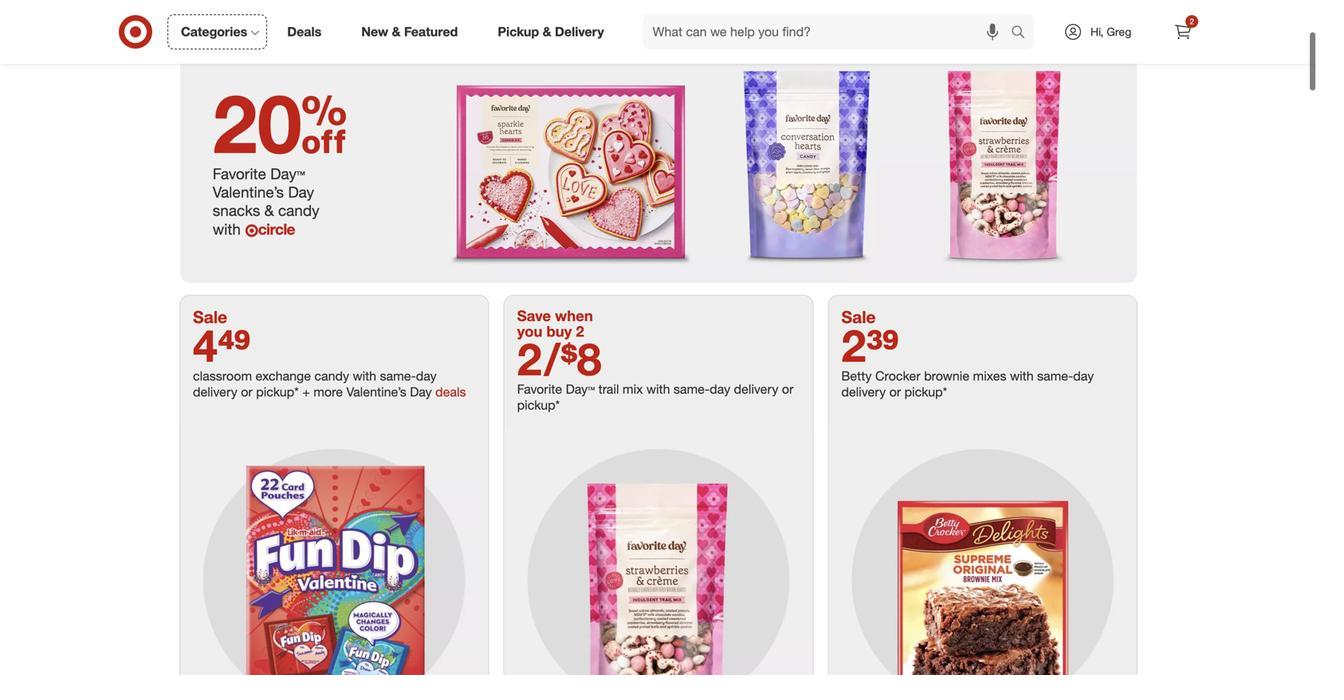 Task type: describe. For each thing, give the bounding box(es) containing it.
exchange
[[256, 354, 311, 369]]

favorite day ™
[[517, 367, 595, 383]]

2/ $8
[[517, 317, 602, 371]]

deals link
[[274, 14, 341, 49]]

candy with
[[314, 354, 376, 369]]

greg
[[1107, 25, 1131, 39]]

2 inside save when you buy 2
[[576, 308, 584, 326]]

pickup* for classroom exchange candy with same-day delivery or pickup* + more valentine's day deals
[[256, 370, 299, 385]]

crocker
[[875, 354, 920, 369]]

mixes
[[973, 354, 1006, 369]]

same- for trail mix with same-day delivery or pickup*
[[674, 367, 710, 383]]

new
[[361, 24, 388, 40]]

49
[[218, 304, 251, 358]]

sale for 4
[[193, 293, 227, 313]]

2 link
[[1166, 14, 1201, 49]]

classroom
[[193, 354, 252, 369]]

valentine's inside favorite day ™ valentine's day snacks & candy with
[[213, 169, 284, 187]]

same- for classroom exchange candy with same-day delivery or pickup* + more valentine's day deals
[[380, 354, 416, 369]]

day left trail
[[566, 367, 588, 383]]

™ for favorite day ™
[[588, 367, 595, 383]]

delivery for classroom exchange candy with same-day delivery or pickup* + more valentine's day deals
[[193, 370, 237, 385]]

What can we help you find? suggestions appear below search field
[[643, 14, 1015, 49]]

pickup* inside the betty crocker brownie mixes with same-day delivery or pickup*
[[904, 370, 947, 385]]

with inside favorite day ™ valentine's day snacks & candy with
[[213, 206, 241, 224]]

delivery
[[555, 24, 604, 40]]

candy
[[278, 187, 319, 205]]

betty crocker brownie mixes with same-day delivery or pickup*
[[841, 354, 1094, 385]]

or for classroom exchange candy with same-day delivery or pickup* + more valentine's day deals
[[241, 370, 253, 385]]

save
[[517, 293, 551, 310]]

pickup & delivery link
[[484, 14, 624, 49]]

categories
[[181, 24, 247, 40]]

2 for 2 39
[[841, 304, 866, 358]]

mix
[[623, 367, 643, 383]]

favorite for trail mix with same-day delivery or pickup*
[[517, 367, 562, 383]]

featured
[[404, 24, 458, 40]]

more
[[314, 370, 343, 385]]

betty
[[841, 354, 872, 369]]



Task type: vqa. For each thing, say whether or not it's contained in the screenshot.
What can we help you find? suggestions appear below search box
yes



Task type: locate. For each thing, give the bounding box(es) containing it.
0 horizontal spatial valentine's
[[213, 169, 284, 187]]

or inside classroom exchange candy with same-day delivery or pickup* + more valentine's day deals
[[241, 370, 253, 385]]

0 horizontal spatial 2
[[576, 308, 584, 326]]

0 vertical spatial ™
[[297, 150, 305, 169]]

pickup* down exchange
[[256, 370, 299, 385]]

delivery for trail mix with same-day delivery or pickup*
[[734, 367, 778, 383]]

0 horizontal spatial or
[[241, 370, 253, 385]]

0 horizontal spatial day
[[416, 354, 437, 369]]

same- inside the betty crocker brownie mixes with same-day delivery or pickup*
[[1037, 354, 1073, 369]]

& inside favorite day ™ valentine's day snacks & candy with
[[264, 187, 274, 205]]

2 horizontal spatial or
[[889, 370, 901, 385]]

1 horizontal spatial ™
[[588, 367, 595, 383]]

day for classroom exchange candy with same-day delivery or pickup* + more valentine's day deals
[[416, 354, 437, 369]]

pickup* down favorite day ™
[[517, 383, 560, 399]]

hi,
[[1091, 25, 1103, 39]]

2 right "greg"
[[1190, 16, 1194, 26]]

or inside the betty crocker brownie mixes with same-day delivery or pickup*
[[889, 370, 901, 385]]

or inside trail mix with same-day delivery or pickup*
[[782, 367, 793, 383]]

2 horizontal spatial pickup*
[[904, 370, 947, 385]]

1 horizontal spatial delivery
[[734, 367, 778, 383]]

0 horizontal spatial with
[[213, 206, 241, 224]]

day
[[416, 354, 437, 369], [1073, 354, 1094, 369], [710, 367, 730, 383]]

pickup* down brownie
[[904, 370, 947, 385]]

™ left trail
[[588, 367, 595, 383]]

1 horizontal spatial &
[[392, 24, 401, 40]]

same- right mixes
[[1037, 354, 1073, 369]]

day up candy
[[270, 150, 297, 169]]

2 for 2
[[1190, 16, 1194, 26]]

1 vertical spatial favorite
[[517, 367, 562, 383]]

delivery inside trail mix with same-day delivery or pickup*
[[734, 367, 778, 383]]

same- right mix
[[674, 367, 710, 383]]

1 horizontal spatial favorite
[[517, 367, 562, 383]]

0 horizontal spatial sale
[[193, 293, 227, 313]]

with right mixes
[[1010, 354, 1034, 369]]

day inside trail mix with same-day delivery or pickup*
[[710, 367, 730, 383]]

trail
[[598, 367, 619, 383]]

with
[[213, 206, 241, 224], [1010, 354, 1034, 369], [646, 367, 670, 383]]

$8
[[560, 317, 602, 371]]

search button
[[1004, 14, 1042, 53]]

2 horizontal spatial same-
[[1037, 354, 1073, 369]]

delivery inside classroom exchange candy with same-day delivery or pickup* + more valentine's day deals
[[193, 370, 237, 385]]

valentine's inside classroom exchange candy with same-day delivery or pickup* + more valentine's day deals
[[346, 370, 406, 385]]

0 horizontal spatial favorite
[[213, 150, 266, 169]]

1 vertical spatial valentine's
[[346, 370, 406, 385]]

same-
[[380, 354, 416, 369], [1037, 354, 1073, 369], [674, 367, 710, 383]]

you
[[517, 308, 542, 326]]

4 49
[[193, 304, 251, 358]]

& up circle
[[264, 187, 274, 205]]

same- inside trail mix with same-day delivery or pickup*
[[674, 367, 710, 383]]

& right pickup
[[543, 24, 551, 40]]

0 vertical spatial valentine's
[[213, 169, 284, 187]]

20
[[213, 60, 347, 158]]

& for new
[[392, 24, 401, 40]]

favorite day ™ valentine's day snacks & candy with
[[213, 150, 319, 224]]

pickup & delivery
[[498, 24, 604, 40]]

circle
[[258, 206, 295, 224]]

deals
[[287, 24, 321, 40]]

2 horizontal spatial &
[[543, 24, 551, 40]]

0 horizontal spatial delivery
[[193, 370, 237, 385]]

day up circle
[[288, 169, 314, 187]]

2 horizontal spatial with
[[1010, 354, 1034, 369]]

or left betty
[[782, 367, 793, 383]]

deals
[[435, 370, 466, 385]]

pickup*
[[256, 370, 299, 385], [904, 370, 947, 385], [517, 383, 560, 399]]

delivery
[[734, 367, 778, 383], [193, 370, 237, 385], [841, 370, 886, 385]]

delivery inside the betty crocker brownie mixes with same-day delivery or pickup*
[[841, 370, 886, 385]]

brownie
[[924, 354, 969, 369]]

1 horizontal spatial pickup*
[[517, 383, 560, 399]]

with inside the betty crocker brownie mixes with same-day delivery or pickup*
[[1010, 354, 1034, 369]]

save when you buy 2
[[517, 293, 593, 326]]

+
[[302, 370, 310, 385]]

2 sale from the left
[[841, 293, 876, 313]]

or for trail mix with same-day delivery or pickup*
[[782, 367, 793, 383]]

same- right candy with
[[380, 354, 416, 369]]

when
[[555, 293, 593, 310]]

favorite
[[213, 150, 266, 169], [517, 367, 562, 383]]

with down snacks
[[213, 206, 241, 224]]

™ inside favorite day ™ valentine's day snacks & candy with
[[297, 150, 305, 169]]

™
[[297, 150, 305, 169], [588, 367, 595, 383]]

0 vertical spatial favorite
[[213, 150, 266, 169]]

classroom exchange candy with same-day delivery or pickup* + more valentine's day deals
[[193, 354, 466, 385]]

&
[[392, 24, 401, 40], [543, 24, 551, 40], [264, 187, 274, 205]]

1 horizontal spatial same-
[[674, 367, 710, 383]]

day left deals
[[410, 370, 432, 385]]

2 left crocker
[[841, 304, 866, 358]]

2 right buy
[[576, 308, 584, 326]]

new & featured
[[361, 24, 458, 40]]

sale
[[193, 293, 227, 313], [841, 293, 876, 313]]

sale up the classroom
[[193, 293, 227, 313]]

2 39
[[841, 304, 899, 358]]

0 horizontal spatial &
[[264, 187, 274, 205]]

pickup* for trail mix with same-day delivery or pickup*
[[517, 383, 560, 399]]

favorite inside favorite day ™ valentine's day snacks & candy with
[[213, 150, 266, 169]]

hi, greg
[[1091, 25, 1131, 39]]

day for trail mix with same-day delivery or pickup*
[[710, 367, 730, 383]]

snacks
[[213, 187, 260, 205]]

2/
[[517, 317, 560, 371]]

1 sale from the left
[[193, 293, 227, 313]]

1 horizontal spatial day
[[710, 367, 730, 383]]

0 horizontal spatial same-
[[380, 354, 416, 369]]

1 horizontal spatial or
[[782, 367, 793, 383]]

1 horizontal spatial 2
[[841, 304, 866, 358]]

buy
[[546, 308, 572, 326]]

1 horizontal spatial valentine's
[[346, 370, 406, 385]]

valentine's
[[213, 169, 284, 187], [346, 370, 406, 385]]

favorite for valentine's day snacks & candy with
[[213, 150, 266, 169]]

or
[[782, 367, 793, 383], [241, 370, 253, 385], [889, 370, 901, 385]]

2 horizontal spatial day
[[1073, 354, 1094, 369]]

day inside classroom exchange candy with same-day delivery or pickup* + more valentine's day deals
[[416, 354, 437, 369]]

1 horizontal spatial with
[[646, 367, 670, 383]]

2 horizontal spatial 2
[[1190, 16, 1194, 26]]

& for pickup
[[543, 24, 551, 40]]

pickup
[[498, 24, 539, 40]]

valentine's up circle
[[213, 169, 284, 187]]

sale up betty
[[841, 293, 876, 313]]

2
[[1190, 16, 1194, 26], [841, 304, 866, 358], [576, 308, 584, 326]]

0 horizontal spatial ™
[[297, 150, 305, 169]]

valentine's down candy with
[[346, 370, 406, 385]]

trail mix with same-day delivery or pickup*
[[517, 367, 793, 399]]

pickup* inside trail mix with same-day delivery or pickup*
[[517, 383, 560, 399]]

categories link
[[167, 14, 267, 49]]

39
[[866, 304, 899, 358]]

day inside classroom exchange candy with same-day delivery or pickup* + more valentine's day deals
[[410, 370, 432, 385]]

pickup* inside classroom exchange candy with same-day delivery or pickup* + more valentine's day deals
[[256, 370, 299, 385]]

same- inside classroom exchange candy with same-day delivery or pickup* + more valentine's day deals
[[380, 354, 416, 369]]

1 vertical spatial ™
[[588, 367, 595, 383]]

or down the classroom
[[241, 370, 253, 385]]

day inside the betty crocker brownie mixes with same-day delivery or pickup*
[[1073, 354, 1094, 369]]

1 horizontal spatial sale
[[841, 293, 876, 313]]

new & featured link
[[348, 14, 478, 49]]

with right mix
[[646, 367, 670, 383]]

favorite down you
[[517, 367, 562, 383]]

search
[[1004, 26, 1042, 41]]

2 horizontal spatial delivery
[[841, 370, 886, 385]]

™ for favorite day ™ valentine's day snacks & candy with
[[297, 150, 305, 169]]

4
[[193, 304, 218, 358]]

favorite up snacks
[[213, 150, 266, 169]]

day
[[270, 150, 297, 169], [288, 169, 314, 187], [566, 367, 588, 383], [410, 370, 432, 385]]

0 horizontal spatial pickup*
[[256, 370, 299, 385]]

sale for 2
[[841, 293, 876, 313]]

& right new
[[392, 24, 401, 40]]

or down crocker
[[889, 370, 901, 385]]

with inside trail mix with same-day delivery or pickup*
[[646, 367, 670, 383]]

™ up candy
[[297, 150, 305, 169]]



